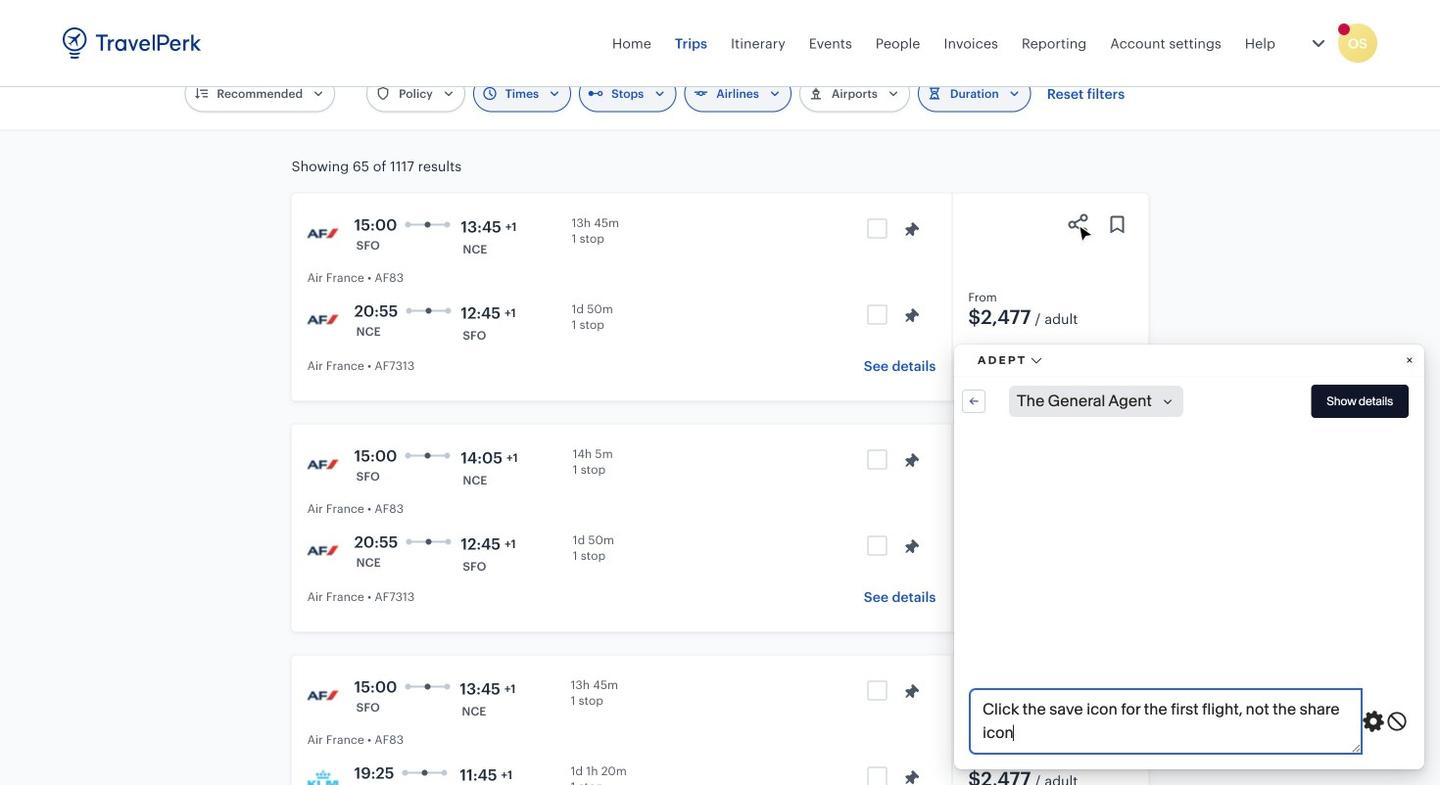 Task type: describe. For each thing, give the bounding box(es) containing it.
1 air france image from the top
[[307, 217, 339, 248]]

Return field
[[1030, 24, 1239, 55]]

klm royal dutch airlines image
[[307, 766, 339, 786]]



Task type: locate. For each thing, give the bounding box(es) containing it.
air france image
[[307, 303, 339, 335], [307, 535, 339, 566]]

1 vertical spatial air france image
[[307, 535, 339, 566]]

To search field
[[506, 24, 704, 55]]

air france image for second air france image
[[307, 535, 339, 566]]

1 vertical spatial air france image
[[307, 448, 339, 480]]

air france image
[[307, 217, 339, 248], [307, 448, 339, 480], [307, 680, 339, 711]]

1 air france image from the top
[[307, 303, 339, 335]]

Depart field
[[771, 24, 981, 55]]

2 air france image from the top
[[307, 448, 339, 480]]

air france image for first air france image
[[307, 303, 339, 335]]

2 air france image from the top
[[307, 535, 339, 566]]

3 air france image from the top
[[307, 680, 339, 711]]

2 vertical spatial air france image
[[307, 680, 339, 711]]

0 vertical spatial air france image
[[307, 303, 339, 335]]

0 vertical spatial air france image
[[307, 217, 339, 248]]



Task type: vqa. For each thing, say whether or not it's contained in the screenshot.
the middle British Airways image
no



